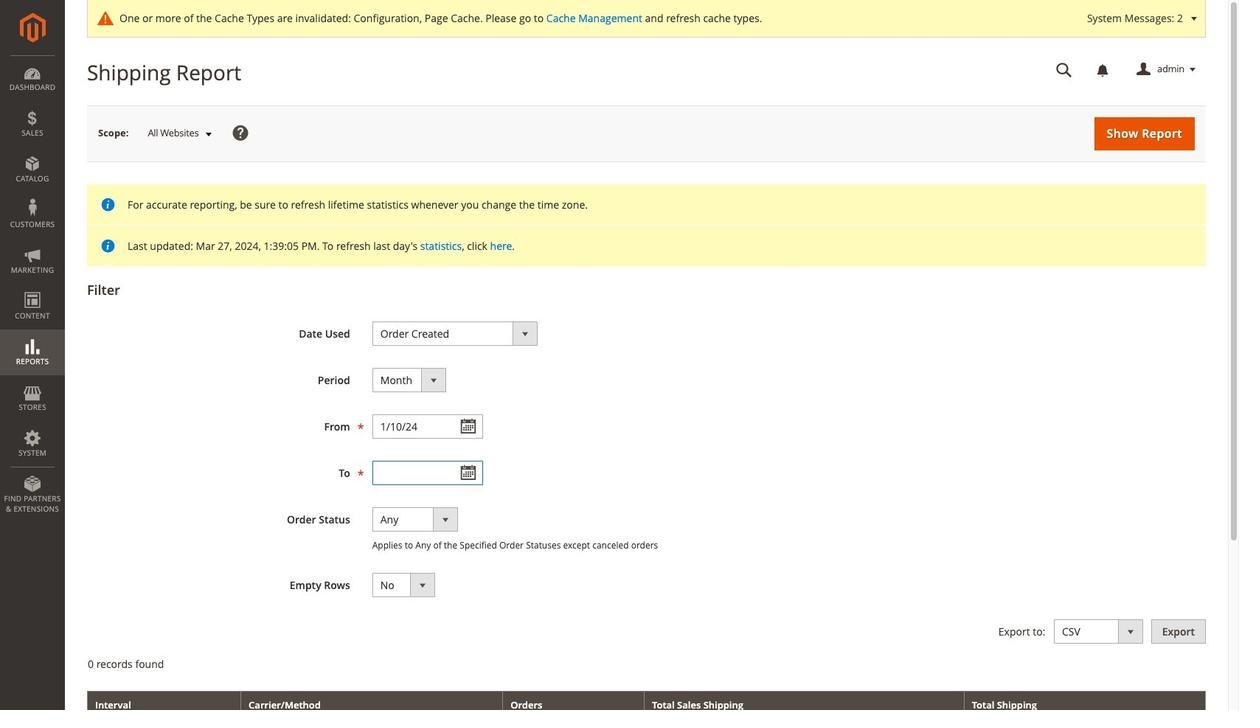 Task type: locate. For each thing, give the bounding box(es) containing it.
None text field
[[372, 461, 483, 485]]

None text field
[[1046, 57, 1083, 83], [372, 415, 483, 439], [1046, 57, 1083, 83], [372, 415, 483, 439]]

menu bar
[[0, 55, 65, 522]]

magento admin panel image
[[20, 13, 45, 43]]



